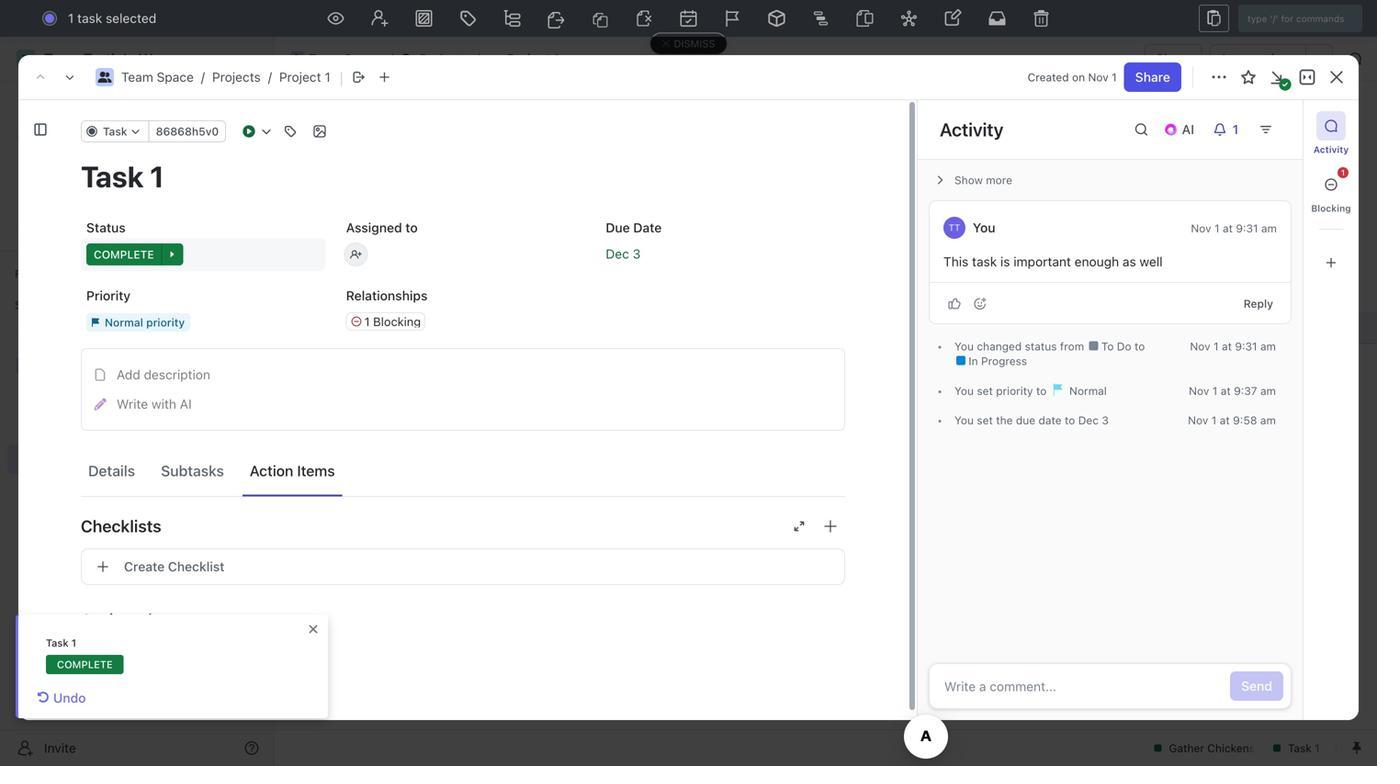 Task type: locate. For each thing, give the bounding box(es) containing it.
‎task 1 down relationships
[[370, 320, 408, 335]]

priority inside task sidebar content section
[[996, 385, 1033, 397]]

action
[[250, 462, 293, 480]]

do right from
[[1117, 340, 1132, 353]]

1 vertical spatial add
[[117, 367, 140, 382]]

1 horizontal spatial task
[[972, 254, 997, 269]]

project 1 link
[[484, 48, 564, 70], [279, 69, 331, 85]]

0 vertical spatial projects
[[420, 51, 468, 66]]

priority up the
[[996, 385, 1033, 397]]

0 vertical spatial ‎task 1
[[370, 320, 408, 335]]

am right 9:37
[[1261, 385, 1276, 397]]

am for changed status from
[[1261, 340, 1276, 353]]

normal
[[1067, 385, 1107, 397]]

Search tasks... text field
[[1149, 209, 1333, 237]]

tree
[[7, 320, 267, 568]]

to
[[406, 220, 418, 235], [1102, 340, 1114, 353], [1135, 340, 1145, 353], [1037, 385, 1047, 397], [1065, 414, 1075, 427], [343, 547, 358, 560]]

‎task 1
[[370, 320, 408, 335], [46, 637, 76, 649]]

you right tt
[[973, 220, 996, 235]]

invite
[[44, 741, 76, 756]]

1 task selected
[[68, 11, 156, 26]]

2 vertical spatial add
[[370, 495, 394, 511]]

to do right from
[[1099, 340, 1135, 353]]

blocking
[[1312, 203, 1352, 214], [373, 315, 421, 329]]

0 horizontal spatial priority
[[146, 316, 185, 329]]

task for is
[[972, 254, 997, 269]]

add description button
[[87, 360, 839, 390]]

task inside dropdown button
[[103, 125, 127, 138]]

dec down due
[[606, 246, 629, 261]]

user group image
[[98, 72, 112, 83], [19, 360, 33, 371]]

progress
[[981, 355, 1027, 368]]

2 horizontal spatial projects
[[420, 51, 468, 66]]

blocking down relationships
[[373, 315, 421, 329]]

enough
[[1075, 254, 1119, 269]]

project
[[507, 51, 550, 66], [279, 69, 321, 85], [319, 110, 401, 140]]

this task is important enough as well
[[944, 254, 1163, 269]]

comments down assigned comments
[[156, 641, 218, 656]]

to do left 4
[[343, 547, 378, 560]]

complete
[[94, 248, 154, 261], [57, 659, 113, 671]]

2 horizontal spatial team
[[309, 51, 341, 66]]

created on nov 1
[[1028, 71, 1117, 84]]

dec down normal
[[1079, 414, 1099, 427]]

1 vertical spatial ‎task
[[46, 637, 69, 649]]

0 vertical spatial add
[[1245, 118, 1269, 133]]

nov
[[1088, 71, 1109, 84], [1191, 222, 1212, 235], [1190, 340, 1211, 353], [1189, 385, 1210, 397], [1188, 414, 1209, 427]]

0 horizontal spatial 3
[[633, 246, 641, 261]]

1 horizontal spatial team space
[[309, 51, 381, 66]]

project 1
[[507, 51, 560, 66], [319, 110, 425, 140]]

1 horizontal spatial dec
[[1079, 414, 1099, 427]]

space up pencil image
[[80, 358, 117, 373]]

1 vertical spatial set
[[977, 414, 993, 427]]

2 horizontal spatial add
[[1245, 118, 1269, 133]]

assigned for assigned comments
[[81, 610, 152, 630]]

1 vertical spatial task
[[972, 254, 997, 269]]

0 horizontal spatial projects
[[55, 389, 104, 404]]

do left 4
[[361, 547, 378, 560]]

0 vertical spatial priority
[[146, 316, 185, 329]]

add task down automations "button" on the right of page
[[1245, 118, 1300, 133]]

nov 1 at 9:31 am up reply at the top of page
[[1191, 222, 1277, 235]]

0 horizontal spatial assigned
[[81, 610, 152, 630]]

2 horizontal spatial task
[[1272, 118, 1300, 133]]

task left 'is'
[[972, 254, 997, 269]]

ai left 1 dropdown button
[[1182, 122, 1195, 137]]

0 vertical spatial add task
[[1245, 118, 1300, 133]]

9:31 down reply button
[[1235, 340, 1258, 353]]

activity up 1 button
[[1314, 144, 1349, 155]]

0 vertical spatial do
[[1117, 340, 1132, 353]]

normal
[[105, 316, 143, 329]]

user group image down spaces
[[19, 360, 33, 371]]

dec 3 button
[[600, 238, 845, 271]]

1 horizontal spatial project 1
[[507, 51, 560, 66]]

automations
[[1220, 51, 1297, 66]]

2 horizontal spatial space
[[344, 51, 381, 66]]

1 vertical spatial priority
[[996, 385, 1033, 397]]

comments up "all assigned comments will appear here..."
[[156, 610, 238, 630]]

send button
[[1231, 672, 1284, 701]]

priority
[[146, 316, 185, 329], [996, 385, 1033, 397]]

3
[[633, 246, 641, 261], [1102, 414, 1109, 427]]

comments inside dropdown button
[[156, 610, 238, 630]]

assigned up complete
[[346, 220, 402, 235]]

0 horizontal spatial do
[[361, 547, 378, 560]]

am right 9:58
[[1261, 414, 1276, 427]]

share button
[[1145, 44, 1202, 74], [1125, 62, 1182, 92]]

add task button down automations "button" on the right of page
[[1234, 111, 1311, 141]]

1 horizontal spatial priority
[[996, 385, 1033, 397]]

assigned for assigned to
[[346, 220, 402, 235]]

‎task inside ‎task 1 link
[[370, 320, 398, 335]]

1 vertical spatial blocking
[[373, 315, 421, 329]]

Edit task name text field
[[81, 159, 845, 194]]

1 inside team space / projects / project 1 |
[[325, 69, 331, 85]]

1
[[68, 11, 74, 26], [554, 51, 560, 66], [325, 69, 331, 85], [1112, 71, 1117, 84], [407, 110, 419, 140], [1233, 122, 1239, 137], [1342, 169, 1345, 177], [1215, 222, 1220, 235], [365, 315, 370, 329], [402, 320, 408, 335], [1214, 340, 1219, 353], [1213, 385, 1218, 397], [1212, 414, 1217, 427], [71, 637, 76, 649]]

set left the
[[977, 414, 993, 427]]

activity inside task sidebar content section
[[940, 119, 1004, 140]]

more
[[986, 174, 1013, 187]]

1 horizontal spatial add
[[370, 495, 394, 511]]

you
[[973, 220, 996, 235], [955, 340, 974, 353], [955, 385, 974, 397], [955, 414, 974, 427]]

team space inside tree
[[44, 358, 117, 373]]

0 vertical spatial dec
[[606, 246, 629, 261]]

do inside task sidebar content section
[[1117, 340, 1132, 353]]

1 horizontal spatial assigned
[[346, 220, 402, 235]]

dec
[[606, 246, 629, 261], [1079, 414, 1099, 427]]

on
[[1072, 71, 1085, 84]]

ai
[[1182, 122, 1195, 137], [180, 396, 192, 412]]

dropdown menu image
[[944, 8, 963, 27]]

important
[[1014, 254, 1071, 269]]

team space
[[309, 51, 381, 66], [44, 358, 117, 373]]

set
[[977, 385, 993, 397], [977, 414, 993, 427]]

0 vertical spatial ‎task
[[370, 320, 398, 335]]

task left 'selected'
[[77, 11, 102, 26]]

blocking down 1 button
[[1312, 203, 1352, 214]]

priority right normal
[[146, 316, 185, 329]]

‎task left all
[[46, 637, 69, 649]]

0 horizontal spatial task
[[103, 125, 127, 138]]

task right 1 dropdown button
[[1272, 118, 1300, 133]]

priority for set
[[996, 385, 1033, 397]]

task inside section
[[972, 254, 997, 269]]

1 horizontal spatial activity
[[1314, 144, 1349, 155]]

home
[[44, 96, 79, 111]]

3 down due date
[[633, 246, 641, 261]]

0 horizontal spatial add task
[[370, 495, 425, 511]]

due
[[1016, 414, 1036, 427]]

0 vertical spatial set
[[977, 385, 993, 397]]

1 vertical spatial ‎task 1
[[46, 637, 76, 649]]

2 vertical spatial projects
[[55, 389, 104, 404]]

1 horizontal spatial team
[[121, 69, 153, 85]]

9:37
[[1234, 385, 1258, 397]]

team up home link
[[121, 69, 153, 85]]

task up 4
[[398, 495, 425, 511]]

team down spaces
[[44, 358, 76, 373]]

2 set from the top
[[977, 414, 993, 427]]

activity up show
[[940, 119, 1004, 140]]

⌘k
[[812, 11, 832, 26]]

1 vertical spatial assigned
[[81, 610, 152, 630]]

activity inside task sidebar navigation tab list
[[1314, 144, 1349, 155]]

set down in progress
[[977, 385, 993, 397]]

share up ai button
[[1136, 69, 1171, 85]]

checklists button
[[81, 505, 845, 549]]

team up |
[[309, 51, 341, 66]]

0 vertical spatial assigned
[[346, 220, 402, 235]]

‎task down relationships
[[370, 320, 398, 335]]

you up in
[[955, 340, 974, 353]]

space up home link
[[157, 69, 194, 85]]

1 blocking
[[365, 315, 421, 329]]

0 vertical spatial task
[[77, 11, 102, 26]]

0 horizontal spatial dec
[[606, 246, 629, 261]]

0 vertical spatial comments
[[156, 610, 238, 630]]

assigned up assigned
[[81, 610, 152, 630]]

team space / projects / project 1 |
[[121, 68, 343, 86]]

task down home link
[[103, 125, 127, 138]]

tree containing team space
[[7, 320, 267, 568]]

nov 1 at 9:58 am
[[1188, 414, 1276, 427]]

0 horizontal spatial user group image
[[19, 360, 33, 371]]

do
[[1117, 340, 1132, 353], [361, 547, 378, 560]]

0 vertical spatial share
[[1156, 51, 1191, 66]]

0 vertical spatial complete
[[94, 248, 154, 261]]

am for set priority to
[[1261, 385, 1276, 397]]

0 vertical spatial user group image
[[98, 72, 112, 83]]

‎task 1 left all
[[46, 637, 76, 649]]

you for changed status from
[[955, 340, 974, 353]]

date
[[634, 220, 662, 235]]

0 horizontal spatial activity
[[940, 119, 1004, 140]]

1 vertical spatial project
[[279, 69, 321, 85]]

1 horizontal spatial add task
[[1245, 118, 1300, 133]]

team space up |
[[309, 51, 381, 66]]

team space up pencil image
[[44, 358, 117, 373]]

1 horizontal spatial ‎task
[[370, 320, 398, 335]]

2 vertical spatial team
[[44, 358, 76, 373]]

type '/' for commands field
[[1239, 5, 1363, 32]]

dropdown menu image
[[636, 10, 653, 27]]

at for changed status from
[[1222, 340, 1232, 353]]

complete button
[[81, 238, 326, 271]]

nov 1 at 9:31 am up nov 1 at 9:37 am
[[1190, 340, 1276, 353]]

0 vertical spatial 3
[[633, 246, 641, 261]]

am down reply button
[[1261, 340, 1276, 353]]

1 horizontal spatial ai
[[1182, 122, 1195, 137]]

0 horizontal spatial add task button
[[362, 492, 432, 514]]

1 vertical spatial comments
[[156, 641, 218, 656]]

1 vertical spatial do
[[361, 547, 378, 560]]

add task up 4
[[370, 495, 425, 511]]

at for set the due date to
[[1220, 414, 1230, 427]]

task sidebar navigation tab list
[[1311, 111, 1352, 278]]

2 vertical spatial space
[[80, 358, 117, 373]]

assigned
[[346, 220, 402, 235], [81, 610, 152, 630]]

details
[[88, 462, 135, 480]]

add task button up 4
[[362, 492, 432, 514]]

am for set the due date to
[[1261, 414, 1276, 427]]

nov for set the due date to
[[1188, 414, 1209, 427]]

team inside team space / projects / project 1 |
[[121, 69, 153, 85]]

3 down normal
[[1102, 414, 1109, 427]]

space right user group icon
[[344, 51, 381, 66]]

hide button
[[946, 212, 986, 234]]

set priority image
[[725, 10, 741, 27]]

0 horizontal spatial project 1
[[319, 110, 425, 140]]

1 vertical spatial dec
[[1079, 414, 1099, 427]]

0 horizontal spatial task
[[77, 11, 102, 26]]

0 vertical spatial activity
[[940, 119, 1004, 140]]

1 horizontal spatial 3
[[1102, 414, 1109, 427]]

0 vertical spatial blocking
[[1312, 203, 1352, 214]]

1 vertical spatial add task button
[[362, 492, 432, 514]]

0 horizontal spatial ‎task 1
[[46, 637, 76, 649]]

to do inside task sidebar content section
[[1099, 340, 1135, 353]]

1 vertical spatial projects
[[212, 69, 261, 85]]

1 vertical spatial add task
[[370, 495, 425, 511]]

0 horizontal spatial team space
[[44, 358, 117, 373]]

0 horizontal spatial blocking
[[373, 315, 421, 329]]

complete down all
[[57, 659, 113, 671]]

0 vertical spatial nov 1 at 9:31 am
[[1191, 222, 1277, 235]]

subtasks button
[[154, 454, 231, 488]]

space
[[344, 51, 381, 66], [157, 69, 194, 85], [80, 358, 117, 373]]

9:31 up reply at the top of page
[[1236, 222, 1259, 235]]

priority inside dropdown button
[[146, 316, 185, 329]]

create checklist button
[[81, 549, 845, 585]]

dec 3
[[606, 246, 641, 261]]

assigned inside dropdown button
[[81, 610, 152, 630]]

search...
[[647, 11, 699, 26]]

action items
[[250, 462, 335, 480]]

share up ai dropdown button
[[1156, 51, 1191, 66]]

team space link
[[286, 48, 386, 70], [121, 69, 194, 85], [44, 351, 263, 380]]

add description
[[117, 367, 210, 382]]

1 vertical spatial team
[[121, 69, 153, 85]]

1 vertical spatial ai
[[180, 396, 192, 412]]

complete down the status
[[94, 248, 154, 261]]

1 horizontal spatial blocking
[[1312, 203, 1352, 214]]

1 horizontal spatial to do
[[1099, 340, 1135, 353]]

at for set priority to
[[1221, 385, 1231, 397]]

0 horizontal spatial add
[[117, 367, 140, 382]]

items
[[297, 462, 335, 480]]

inbox link
[[7, 120, 267, 150]]

date
[[1039, 414, 1062, 427]]

add
[[1245, 118, 1269, 133], [117, 367, 140, 382], [370, 495, 394, 511]]

will
[[221, 641, 241, 656]]

to do
[[1099, 340, 1135, 353], [343, 547, 378, 560]]

1 vertical spatial activity
[[1314, 144, 1349, 155]]

add task
[[1245, 118, 1300, 133], [370, 495, 425, 511]]

you down in
[[955, 385, 974, 397]]

due
[[606, 220, 630, 235]]

assigned
[[99, 641, 152, 656]]

add task button
[[1234, 111, 1311, 141], [362, 492, 432, 514]]

ai right with
[[180, 396, 192, 412]]

1 vertical spatial space
[[157, 69, 194, 85]]

tree inside sidebar navigation
[[7, 320, 267, 568]]

0 vertical spatial to do
[[1099, 340, 1135, 353]]

0 horizontal spatial space
[[80, 358, 117, 373]]

task sidebar content section
[[913, 100, 1303, 720]]

user group image up home link
[[98, 72, 112, 83]]

0 horizontal spatial ai
[[180, 396, 192, 412]]

1 vertical spatial 3
[[1102, 414, 1109, 427]]



Task type: describe. For each thing, give the bounding box(es) containing it.
ai button
[[1157, 115, 1206, 144]]

home link
[[7, 89, 267, 119]]

this
[[944, 254, 969, 269]]

inbox
[[44, 127, 76, 142]]

new button
[[1192, 4, 1255, 33]]

3 inside task sidebar content section
[[1102, 414, 1109, 427]]

all
[[81, 641, 96, 656]]

status
[[1025, 340, 1057, 353]]

selected
[[106, 11, 156, 26]]

sidebar navigation
[[0, 37, 275, 766]]

|
[[340, 68, 343, 86]]

space inside team space / projects / project 1 |
[[157, 69, 194, 85]]

add for topmost add task button
[[1245, 118, 1269, 133]]

0 vertical spatial space
[[344, 51, 381, 66]]

changed
[[977, 340, 1022, 353]]

with
[[152, 396, 176, 412]]

status
[[86, 220, 126, 235]]

you for nov 1 at 9:31 am
[[973, 220, 996, 235]]

0 vertical spatial add task button
[[1234, 111, 1311, 141]]

project inside team space / projects / project 1 |
[[279, 69, 321, 85]]

3 inside 'dropdown button'
[[633, 246, 641, 261]]

you left the
[[955, 414, 974, 427]]

0 horizontal spatial to do
[[343, 547, 378, 560]]

space inside tree
[[80, 358, 117, 373]]

due date
[[606, 220, 662, 235]]

projects link inside tree
[[55, 382, 215, 412]]

dashboards link
[[7, 183, 267, 212]]

team inside tree
[[44, 358, 76, 373]]

4
[[399, 547, 406, 560]]

priority
[[86, 288, 131, 303]]

1 vertical spatial share
[[1136, 69, 1171, 85]]

write with ai button
[[87, 390, 839, 419]]

checklists
[[81, 516, 161, 536]]

0 vertical spatial team space
[[309, 51, 381, 66]]

add for bottom add task button
[[370, 495, 394, 511]]

nov for set priority to
[[1189, 385, 1210, 397]]

task for bottom add task button
[[398, 495, 425, 511]]

reply
[[1244, 297, 1274, 310]]

is
[[1001, 254, 1010, 269]]

add task for topmost add task button
[[1245, 118, 1300, 133]]

blocking inside task sidebar navigation tab list
[[1312, 203, 1352, 214]]

priority for normal
[[146, 316, 185, 329]]

0 vertical spatial team
[[309, 51, 341, 66]]

hide
[[954, 216, 978, 229]]

user group image
[[292, 54, 303, 63]]

86868h5v0 button
[[148, 120, 226, 142]]

in
[[969, 355, 978, 368]]

dashboards
[[44, 190, 115, 205]]

dismiss
[[674, 38, 715, 50]]

dec inside task sidebar content section
[[1079, 414, 1099, 427]]

write with ai
[[117, 396, 192, 412]]

assigned comments button
[[81, 598, 845, 642]]

1 horizontal spatial project 1 link
[[484, 48, 564, 70]]

1 vertical spatial project 1
[[319, 110, 425, 140]]

1 vertical spatial complete
[[57, 659, 113, 671]]

details button
[[81, 454, 143, 488]]

nov 1 at 9:37 am
[[1189, 385, 1276, 397]]

task for topmost add task button
[[1272, 118, 1300, 133]]

task for selected
[[77, 11, 102, 26]]

undo
[[53, 691, 86, 706]]

0 horizontal spatial ‎task
[[46, 637, 69, 649]]

in progress
[[966, 355, 1027, 368]]

all assigned comments will appear here...
[[81, 641, 326, 656]]

description
[[144, 367, 210, 382]]

well
[[1140, 254, 1163, 269]]

1 horizontal spatial ‎task 1
[[370, 320, 408, 335]]

add task for bottom add task button
[[370, 495, 425, 511]]

assigned to
[[346, 220, 418, 235]]

show
[[955, 174, 983, 187]]

0 horizontal spatial project 1 link
[[279, 69, 331, 85]]

set priority to
[[974, 385, 1050, 397]]

1 inside button
[[1342, 169, 1345, 177]]

projects inside tree
[[55, 389, 104, 404]]

86868h5v0
[[156, 125, 219, 138]]

0 vertical spatial 9:31
[[1236, 222, 1259, 235]]

subtasks
[[161, 462, 224, 480]]

1 vertical spatial nov 1 at 9:31 am
[[1190, 340, 1276, 353]]

share button down new button
[[1145, 44, 1202, 74]]

projects inside team space / projects / project 1 |
[[212, 69, 261, 85]]

favorites button
[[7, 263, 82, 285]]

you for set priority to
[[955, 385, 974, 397]]

you set the due date to dec 3
[[955, 414, 1109, 427]]

am left task sidebar navigation tab list
[[1262, 222, 1277, 235]]

create checklist
[[124, 559, 225, 574]]

from
[[1060, 340, 1085, 353]]

relationships
[[346, 288, 428, 303]]

new
[[1217, 11, 1244, 26]]

pencil image
[[94, 398, 106, 410]]

0 vertical spatial project 1
[[507, 51, 560, 66]]

2 vertical spatial project
[[319, 110, 401, 140]]

as
[[1123, 254, 1137, 269]]

user group image inside tree
[[19, 360, 33, 371]]

1 horizontal spatial user group image
[[98, 72, 112, 83]]

here...
[[289, 641, 326, 656]]

assigned comments
[[81, 610, 238, 630]]

show more button
[[929, 167, 1292, 193]]

ai inside ai button
[[1182, 122, 1195, 137]]

1 button
[[1317, 167, 1349, 199]]

the
[[996, 414, 1013, 427]]

nov for changed status from
[[1190, 340, 1211, 353]]

changed status from
[[974, 340, 1088, 353]]

dec inside 'dropdown button'
[[606, 246, 629, 261]]

checklist
[[168, 559, 225, 574]]

write
[[117, 396, 148, 412]]

ai inside write with ai button
[[180, 396, 192, 412]]

show more
[[955, 174, 1013, 187]]

spaces
[[15, 299, 54, 312]]

share button up ai button
[[1125, 62, 1182, 92]]

complete inside dropdown button
[[94, 248, 154, 261]]

send
[[1242, 679, 1273, 694]]

create
[[124, 559, 165, 574]]

1 set from the top
[[977, 385, 993, 397]]

automations button
[[1211, 45, 1306, 73]]

favorites
[[15, 267, 63, 280]]

9:58
[[1233, 414, 1258, 427]]

tt
[[949, 222, 961, 233]]

action items button
[[242, 454, 342, 488]]

‎task 1 link
[[366, 314, 637, 341]]

reply button
[[1237, 293, 1281, 315]]

1 button
[[1206, 115, 1252, 144]]

task button
[[81, 120, 149, 142]]

1 vertical spatial 9:31
[[1235, 340, 1258, 353]]

normal priority
[[105, 316, 185, 329]]

ai button
[[1157, 115, 1206, 144]]

1 inside dropdown button
[[1233, 122, 1239, 137]]

appear
[[244, 641, 285, 656]]

0 vertical spatial project
[[507, 51, 550, 66]]



Task type: vqa. For each thing, say whether or not it's contained in the screenshot.
Assigned to's Assigned
yes



